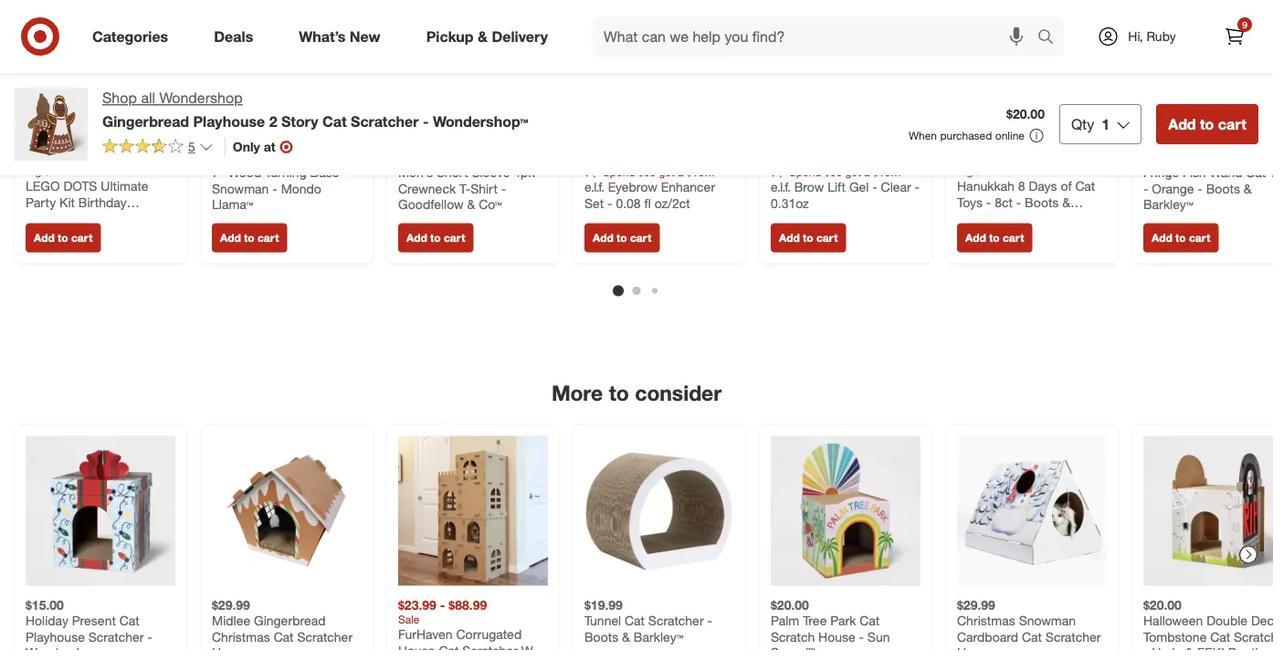 Task type: locate. For each thing, give the bounding box(es) containing it.
image of gingerbread playhouse 2 story cat scratcher - wondershop™ image
[[15, 88, 88, 161]]

to for hanukkah 8 days of cat toys - 8ct - boots & barkley™ image
[[989, 231, 1000, 245]]

christmas inside $29.99 christmas snowman cardboard cat scratcher house
[[957, 613, 1015, 629]]

- inside e.l.f. eyebrow enhancer set - 0.08 fl oz/2ct
[[607, 195, 612, 211]]

0 horizontal spatial barkley™
[[634, 629, 684, 645]]

cat down $88.99
[[439, 642, 459, 650]]

fringe fish wand cat toy - orange - boots & barkley™ image
[[1143, 0, 1273, 138]]

- right present
[[147, 629, 152, 645]]

1 horizontal spatial wondershop™
[[433, 112, 528, 130]]

when
[[909, 129, 937, 142]]

- up men's
[[423, 112, 429, 130]]

house inside $20.00 palm tree park cat scratch house - sun squad™
[[818, 629, 855, 645]]

add for "add to cart" button for 7" wood turning base snowman - mondo llama™ image
[[220, 231, 241, 245]]

0 horizontal spatial gingerbread
[[102, 112, 189, 130]]

deals
[[214, 27, 253, 45]]

$20.00 left double
[[1143, 597, 1182, 613]]

& right days
[[1062, 194, 1070, 210]]

- inside $19.99 tunnel cat scratcher - boots & barkley™
[[707, 613, 712, 629]]

to up fish
[[1200, 115, 1214, 133]]

boots
[[1025, 194, 1059, 210], [585, 629, 619, 645]]

sale inside $23.99 - $88.99 sale furhaven corrugated house cat scratcher wit
[[398, 613, 420, 626]]

cat inside '$15.00 holiday present cat playhouse scratcher - wondershop™'
[[119, 613, 139, 629]]

$5.00
[[212, 149, 243, 165]]

add to cart button down llama™ on the top left of the page
[[212, 223, 287, 253]]

cat right cardboard
[[1022, 629, 1042, 645]]

add to cart up fish
[[1168, 115, 1247, 133]]

sale
[[80, 165, 102, 178], [1006, 165, 1027, 178], [398, 613, 420, 626]]

2 e.l.f. from the left
[[771, 179, 791, 195]]

add to cart button down 8ct
[[957, 223, 1032, 253]]

1 horizontal spatial reg
[[957, 165, 973, 178]]

cat right park
[[860, 613, 880, 629]]

e.l.f. for e.l.f. brow lift gel - clear - 0.31oz
[[771, 179, 791, 195]]

snowman inside $29.99 christmas snowman cardboard cat scratcher house
[[1019, 613, 1076, 629]]

1 horizontal spatial $20.00
[[1007, 106, 1045, 122]]

more
[[552, 381, 603, 406]]

reg left $8.00
[[957, 165, 973, 178]]

1 $29.99 from the left
[[212, 597, 250, 613]]

sale right "$41.49"
[[80, 165, 102, 178]]

lego dots ultimate party kit birthday cupcake crafts 41806 image
[[26, 0, 175, 138]]

- inside "shop all wondershop gingerbread playhouse 2 story cat scratcher - wondershop™"
[[423, 112, 429, 130]]

9 link
[[1215, 16, 1255, 57]]

1 vertical spatial gingerbread
[[254, 613, 326, 629]]

ultimate
[[101, 178, 148, 194]]

furhaven
[[398, 626, 453, 642]]

to down 0.08
[[617, 231, 627, 245]]

house
[[818, 629, 855, 645], [398, 642, 435, 650], [212, 645, 249, 650], [957, 645, 994, 650]]

cart up wand on the top right of the page
[[1218, 115, 1247, 133]]

1 horizontal spatial playhouse
[[193, 112, 265, 130]]

e.l.f. left the brow
[[771, 179, 791, 195]]

snowman
[[212, 181, 269, 196], [1019, 613, 1076, 629]]

0 vertical spatial snowman
[[212, 181, 269, 196]]

cupcake
[[26, 210, 77, 226]]

clear
[[881, 179, 911, 195]]

0 horizontal spatial snowman
[[212, 181, 269, 196]]

add for "add to cart" button for lego dots ultimate party kit birthday cupcake crafts 41806 image
[[34, 231, 55, 245]]

cart down goodfellow
[[444, 231, 465, 245]]

playhouse for present
[[26, 629, 85, 645]]

& left co™
[[467, 196, 475, 212]]

search
[[1029, 29, 1073, 47]]

to down 0.31oz
[[803, 231, 813, 245]]

e.l.f. left 0.08
[[585, 179, 604, 195]]

cart for "add to cart" button related to hanukkah 8 days of cat toys - 8ct - boots & barkley™ image
[[1003, 231, 1024, 245]]

- inside men's short sleeve 4pk crewneck t-shirt - goodfellow & co™
[[501, 181, 506, 196]]

hanukkah 8 days of cat toys - 8ct - boots & barkley™ image
[[957, 0, 1107, 138]]

- left 8ct
[[986, 194, 991, 210]]

add up fish
[[1168, 115, 1196, 133]]

add to cart button down 0.08
[[585, 223, 660, 253]]

christmas
[[957, 613, 1015, 629], [212, 629, 270, 645]]

cat right story
[[322, 112, 347, 130]]

shop
[[102, 89, 137, 107]]

$88.99
[[449, 597, 487, 613]]

cat right midlee
[[274, 629, 294, 645]]

to down goodfellow
[[430, 231, 441, 245]]

$20.00 up scratch
[[771, 597, 809, 613]]

0 vertical spatial barkley™
[[957, 210, 1007, 226]]

- left mondo
[[272, 181, 277, 196]]

house for park
[[818, 629, 855, 645]]

to down fringe fish wand cat t in the right of the page
[[1176, 231, 1186, 245]]

add to cart button down fringe fish wand cat t in the right of the page
[[1143, 223, 1219, 253]]

0 horizontal spatial e.l.f.
[[585, 179, 604, 195]]

days
[[1029, 178, 1057, 194]]

1 horizontal spatial $29.99
[[957, 597, 995, 613]]

cart down $5.00 7" wood turning base snowman - mondo llama™
[[258, 231, 279, 245]]

1 horizontal spatial e.l.f.
[[771, 179, 791, 195]]

5
[[188, 139, 195, 155]]

add to cart button for e.l.f. eyebrow enhancer set - 0.08 fl oz/2ct image
[[585, 223, 660, 253]]

2 reg from the left
[[957, 165, 973, 178]]

$20.00 inside $20.00 palm tree park cat scratch house - sun squad™
[[771, 597, 809, 613]]

0 horizontal spatial sale
[[80, 165, 102, 178]]

1 horizontal spatial boots
[[1025, 194, 1059, 210]]

$29.99 inside '$29.99 midlee gingerbread christmas cat scratcher house'
[[212, 597, 250, 613]]

add down goodfellow
[[406, 231, 427, 245]]

add to cart down goodfellow
[[406, 231, 465, 245]]

add to cart down 0.31oz
[[779, 231, 838, 245]]

boots down $19.99
[[585, 629, 619, 645]]

oz/2ct
[[655, 195, 690, 211]]

1
[[1102, 115, 1110, 133]]

add to cart button for 'men's short sleeve 4pk crewneck t-shirt - goodfellow & co™' image
[[398, 223, 473, 253]]

7"
[[212, 165, 224, 181]]

cardboard
[[957, 629, 1018, 645]]

boots inside reg $8.00 sale hanukkah 8 days of cat toys - 8ct - boots & barkley™
[[1025, 194, 1059, 210]]

base
[[310, 165, 339, 181]]

add to cart button down 0.31oz
[[771, 223, 846, 253]]

add to cart for "add to cart" button related to hanukkah 8 days of cat toys - 8ct - boots & barkley™ image
[[965, 231, 1024, 245]]

cat inside $20.00 palm tree park cat scratch house - sun squad™
[[860, 613, 880, 629]]

7" wood turning base snowman - mondo llama™ image
[[212, 0, 362, 138]]

add to cart button for e.l.f. brow lift gel - clear - 0.31oz image
[[771, 223, 846, 253]]

sale for lego dots ultimate party kit birthday cupcake crafts 41806
[[80, 165, 102, 178]]

men's short sleeve 4pk crewneck t-shirt - goodfellow & co™
[[398, 165, 535, 212]]

qty 1
[[1071, 115, 1110, 133]]

add to cart
[[1168, 115, 1247, 133], [34, 231, 93, 245], [220, 231, 279, 245], [406, 231, 465, 245], [593, 231, 652, 245], [779, 231, 838, 245], [965, 231, 1024, 245], [1152, 231, 1210, 245]]

$20.00 up 'online' on the right top of page
[[1007, 106, 1045, 122]]

cat inside "shop all wondershop gingerbread playhouse 2 story cat scratcher - wondershop™"
[[322, 112, 347, 130]]

to for the fringe fish wand cat toy - orange - boots & barkley™ image
[[1176, 231, 1186, 245]]

gingerbread down all
[[102, 112, 189, 130]]

hi,
[[1128, 28, 1143, 44]]

crewneck
[[398, 181, 456, 196]]

- left palm
[[707, 613, 712, 629]]

sale inside $32.49 reg $41.49 sale lego dots ultimate party kit birthday cupcake crafts 41806
[[80, 165, 102, 178]]

scratcher inside "shop all wondershop gingerbread playhouse 2 story cat scratcher - wondershop™"
[[351, 112, 419, 130]]

men's
[[398, 165, 433, 181]]

1 horizontal spatial christmas
[[957, 613, 1015, 629]]

add to cart button for lego dots ultimate party kit birthday cupcake crafts 41806 image
[[26, 223, 101, 253]]

1 horizontal spatial barkley™
[[957, 210, 1007, 226]]

playhouse inside '$15.00 holiday present cat playhouse scratcher - wondershop™'
[[26, 629, 85, 645]]

to
[[1200, 115, 1214, 133], [58, 231, 68, 245], [244, 231, 254, 245], [430, 231, 441, 245], [617, 231, 627, 245], [803, 231, 813, 245], [989, 231, 1000, 245], [1176, 231, 1186, 245], [609, 381, 629, 406]]

add to cart button for 7" wood turning base snowman - mondo llama™ image
[[212, 223, 287, 253]]

cart down fringe fish wand cat t in the right of the page
[[1189, 231, 1210, 245]]

house for christmas
[[212, 645, 249, 650]]

cart down 8ct
[[1003, 231, 1024, 245]]

$20.00 for $20.00 halloween double dec
[[1143, 597, 1182, 613]]

0 horizontal spatial reg
[[26, 165, 42, 178]]

playhouse inside "shop all wondershop gingerbread playhouse 2 story cat scratcher - wondershop™"
[[193, 112, 265, 130]]

wondershop™ inside '$15.00 holiday present cat playhouse scratcher - wondershop™'
[[26, 645, 105, 650]]

e.l.f. inside e.l.f. brow lift gel - clear - 0.31oz
[[771, 179, 791, 195]]

barkley™ right tunnel
[[634, 629, 684, 645]]

to down llama™ on the top left of the page
[[244, 231, 254, 245]]

snowman down $5.00
[[212, 181, 269, 196]]

$32.49 reg $41.49 sale lego dots ultimate party kit birthday cupcake crafts 41806
[[26, 149, 154, 226]]

add down cupcake on the top left of the page
[[34, 231, 55, 245]]

8ct
[[995, 194, 1013, 210]]

1 vertical spatial wondershop™
[[26, 645, 105, 650]]

house inside $23.99 - $88.99 sale furhaven corrugated house cat scratcher wit
[[398, 642, 435, 650]]

midlee gingerbread christmas cat scratcher house image
[[212, 436, 362, 586]]

delivery
[[492, 27, 548, 45]]

story
[[281, 112, 318, 130]]

wondershop™ inside "shop all wondershop gingerbread playhouse 2 story cat scratcher - wondershop™"
[[433, 112, 528, 130]]

& inside reg $8.00 sale hanukkah 8 days of cat toys - 8ct - boots & barkley™
[[1062, 194, 1070, 210]]

scratch
[[771, 629, 815, 645]]

men's short sleeve 4pk crewneck t-shirt - goodfellow & co™ image
[[398, 0, 548, 138]]

scratcher inside $19.99 tunnel cat scratcher - boots & barkley™
[[648, 613, 704, 629]]

deals link
[[198, 16, 276, 57]]

co™
[[479, 196, 502, 212]]

cat inside $23.99 - $88.99 sale furhaven corrugated house cat scratcher wit
[[439, 642, 459, 650]]

scratcher
[[351, 112, 419, 130], [648, 613, 704, 629], [88, 629, 144, 645], [297, 629, 353, 645], [1046, 629, 1101, 645], [462, 642, 518, 650]]

0 vertical spatial playhouse
[[193, 112, 265, 130]]

cart for "add to cart" button associated with e.l.f. brow lift gel - clear - 0.31oz image
[[816, 231, 838, 245]]

add to cart down llama™ on the top left of the page
[[220, 231, 279, 245]]

only
[[233, 139, 260, 155]]

0 vertical spatial gingerbread
[[102, 112, 189, 130]]

add to cart button down kit
[[26, 223, 101, 253]]

&
[[478, 27, 488, 45], [1062, 194, 1070, 210], [467, 196, 475, 212], [622, 629, 630, 645]]

online
[[995, 129, 1025, 142]]

& inside $19.99 tunnel cat scratcher - boots & barkley™
[[622, 629, 630, 645]]

cat
[[322, 112, 347, 130], [1246, 165, 1266, 181], [1075, 178, 1095, 194], [119, 613, 139, 629], [625, 613, 645, 629], [860, 613, 880, 629], [274, 629, 294, 645], [1022, 629, 1042, 645], [439, 642, 459, 650]]

reg inside reg $8.00 sale hanukkah 8 days of cat toys - 8ct - boots & barkley™
[[957, 165, 973, 178]]

2 $29.99 from the left
[[957, 597, 995, 613]]

$20.00 palm tree park cat scratch house - sun squad™
[[771, 597, 890, 650]]

midlee
[[212, 613, 250, 629]]

e.l.f. for e.l.f. eyebrow enhancer set - 0.08 fl oz/2ct
[[585, 179, 604, 195]]

playhouse down $15.00
[[26, 629, 85, 645]]

furhaven corrugated house cat scratcher with catnip image
[[398, 436, 548, 586]]

to down 8ct
[[989, 231, 1000, 245]]

1 vertical spatial barkley™
[[634, 629, 684, 645]]

sale inside reg $8.00 sale hanukkah 8 days of cat toys - 8ct - boots & barkley™
[[1006, 165, 1027, 178]]

1 vertical spatial playhouse
[[26, 629, 85, 645]]

only at
[[233, 139, 276, 155]]

0 horizontal spatial boots
[[585, 629, 619, 645]]

2 horizontal spatial $20.00
[[1143, 597, 1182, 613]]

sale right $8.00
[[1006, 165, 1027, 178]]

add down 0.31oz
[[779, 231, 800, 245]]

holiday present cat playhouse scratcher - wondershop™ image
[[26, 436, 175, 586]]

1 horizontal spatial snowman
[[1019, 613, 1076, 629]]

to for e.l.f. brow lift gel - clear - 0.31oz image
[[803, 231, 813, 245]]

add
[[1168, 115, 1196, 133], [34, 231, 55, 245], [220, 231, 241, 245], [406, 231, 427, 245], [593, 231, 614, 245], [779, 231, 800, 245], [965, 231, 986, 245], [1152, 231, 1172, 245]]

0 vertical spatial boots
[[1025, 194, 1059, 210]]

0 horizontal spatial $20.00
[[771, 597, 809, 613]]

consider
[[635, 381, 722, 406]]

sale left $88.99
[[398, 613, 420, 626]]

reg left "$41.49"
[[26, 165, 42, 178]]

wondershop™ down the 'holiday'
[[26, 645, 105, 650]]

cat right tunnel
[[625, 613, 645, 629]]

1 horizontal spatial gingerbread
[[254, 613, 326, 629]]

2 horizontal spatial sale
[[1006, 165, 1027, 178]]

$29.99
[[212, 597, 250, 613], [957, 597, 995, 613]]

5 link
[[102, 138, 214, 159]]

$20.00 for $20.00 palm tree park cat scratch house - sun squad™
[[771, 597, 809, 613]]

purchased
[[940, 129, 992, 142]]

to down cupcake on the top left of the page
[[58, 231, 68, 245]]

add to cart down 8ct
[[965, 231, 1024, 245]]

add down fringe
[[1152, 231, 1172, 245]]

1 vertical spatial snowman
[[1019, 613, 1076, 629]]

0.08
[[616, 195, 641, 211]]

0 horizontal spatial playhouse
[[26, 629, 85, 645]]

t-
[[459, 181, 470, 196]]

0 horizontal spatial $29.99
[[212, 597, 250, 613]]

- right shirt
[[501, 181, 506, 196]]

cat right of
[[1075, 178, 1095, 194]]

new
[[350, 27, 381, 45]]

house for sale
[[398, 642, 435, 650]]

birthday
[[78, 194, 127, 210]]

snowman right cardboard
[[1019, 613, 1076, 629]]

cat left "t"
[[1246, 165, 1266, 181]]

boots left of
[[1025, 194, 1059, 210]]

& right pickup
[[478, 27, 488, 45]]

to for e.l.f. eyebrow enhancer set - 0.08 fl oz/2ct image
[[617, 231, 627, 245]]

cart down 'crafts'
[[71, 231, 93, 245]]

shirt
[[470, 181, 498, 196]]

add for "add to cart" button for e.l.f. eyebrow enhancer set - 0.08 fl oz/2ct image
[[593, 231, 614, 245]]

1 horizontal spatial sale
[[398, 613, 420, 626]]

$29.99 inside $29.99 christmas snowman cardboard cat scratcher house
[[957, 597, 995, 613]]

add to cart down fringe fish wand cat t in the right of the page
[[1152, 231, 1210, 245]]

corrugated
[[456, 626, 522, 642]]

cart down e.l.f. brow lift gel - clear - 0.31oz
[[816, 231, 838, 245]]

gingerbread right midlee
[[254, 613, 326, 629]]

add to cart for "add to cart" button for 7" wood turning base snowman - mondo llama™ image
[[220, 231, 279, 245]]

house inside $29.99 christmas snowman cardboard cat scratcher house
[[957, 645, 994, 650]]

cart for "add to cart" button for lego dots ultimate party kit birthday cupcake crafts 41806 image
[[71, 231, 93, 245]]

add to cart button for hanukkah 8 days of cat toys - 8ct - boots & barkley™ image
[[957, 223, 1032, 253]]

playhouse up only
[[193, 112, 265, 130]]

$5.00 7" wood turning base snowman - mondo llama™
[[212, 149, 339, 212]]

- left sun
[[859, 629, 864, 645]]

eyebrow
[[608, 179, 657, 195]]

scratcher inside '$29.99 midlee gingerbread christmas cat scratcher house'
[[297, 629, 353, 645]]

- left $88.99
[[440, 597, 445, 613]]

palm
[[771, 613, 799, 629]]

add down toys
[[965, 231, 986, 245]]

add to cart down cupcake on the top left of the page
[[34, 231, 93, 245]]

0 vertical spatial wondershop™
[[433, 112, 528, 130]]

add to cart button up fish
[[1156, 104, 1259, 144]]

short
[[436, 165, 468, 181]]

double
[[1207, 613, 1248, 629]]

1 reg from the left
[[26, 165, 42, 178]]

tree
[[803, 613, 827, 629]]

add for "add to cart" button for 'men's short sleeve 4pk crewneck t-shirt - goodfellow & co™' image
[[406, 231, 427, 245]]

shop all wondershop gingerbread playhouse 2 story cat scratcher - wondershop™
[[102, 89, 528, 130]]

$20.00 inside $20.00 halloween double dec
[[1143, 597, 1182, 613]]

lift
[[828, 179, 846, 195]]

add to cart down 0.08
[[593, 231, 652, 245]]

$23.99 - $88.99 sale furhaven corrugated house cat scratcher wit
[[398, 597, 547, 650]]

0 horizontal spatial wondershop™
[[26, 645, 105, 650]]

present
[[72, 613, 116, 629]]

1 e.l.f. from the left
[[585, 179, 604, 195]]

cat right present
[[119, 613, 139, 629]]

add to cart button down goodfellow
[[398, 223, 473, 253]]

0 horizontal spatial christmas
[[212, 629, 270, 645]]

gingerbread inside "shop all wondershop gingerbread playhouse 2 story cat scratcher - wondershop™"
[[102, 112, 189, 130]]

& right tunnel
[[622, 629, 630, 645]]

e.l.f. inside e.l.f. eyebrow enhancer set - 0.08 fl oz/2ct
[[585, 179, 604, 195]]

cart down fl
[[630, 231, 652, 245]]

1 vertical spatial boots
[[585, 629, 619, 645]]

add down set
[[593, 231, 614, 245]]

add down llama™ on the top left of the page
[[220, 231, 241, 245]]

to for 7" wood turning base snowman - mondo llama™ image
[[244, 231, 254, 245]]

e.l.f. eyebrow enhancer set - 0.08 fl oz/2ct image
[[585, 0, 734, 138]]

wondershop™ up sleeve
[[433, 112, 528, 130]]

house inside '$29.99 midlee gingerbread christmas cat scratcher house'
[[212, 645, 249, 650]]

$20.00
[[1007, 106, 1045, 122], [771, 597, 809, 613], [1143, 597, 1182, 613]]

- right set
[[607, 195, 612, 211]]

barkley™ down hanukkah
[[957, 210, 1007, 226]]

cat inside $29.99 christmas snowman cardboard cat scratcher house
[[1022, 629, 1042, 645]]



Task type: describe. For each thing, give the bounding box(es) containing it.
9
[[1242, 19, 1247, 30]]

$8.00
[[976, 165, 1003, 178]]

$29.99 christmas snowman cardboard cat scratcher house
[[957, 597, 1101, 650]]

0.31oz
[[771, 195, 809, 211]]

- right clear
[[915, 179, 920, 195]]

& inside pickup & delivery link
[[478, 27, 488, 45]]

- inside $20.00 palm tree park cat scratch house - sun squad™
[[859, 629, 864, 645]]

pickup & delivery link
[[411, 16, 571, 57]]

halloween
[[1143, 613, 1203, 629]]

house for cardboard
[[957, 645, 994, 650]]

cat inside $19.99 tunnel cat scratcher - boots & barkley™
[[625, 613, 645, 629]]

cat inside fringe fish wand cat t
[[1246, 165, 1266, 181]]

cart for "add to cart" button on top of fish
[[1218, 115, 1247, 133]]

pickup & delivery
[[426, 27, 548, 45]]

barkley™ inside $19.99 tunnel cat scratcher - boots & barkley™
[[634, 629, 684, 645]]

add for "add to cart" button associated with e.l.f. brow lift gel - clear - 0.31oz image
[[779, 231, 800, 245]]

- inside $23.99 - $88.99 sale furhaven corrugated house cat scratcher wit
[[440, 597, 445, 613]]

squad™
[[771, 645, 815, 650]]

$19.99 tunnel cat scratcher - boots & barkley™
[[585, 597, 712, 645]]

wondershop
[[159, 89, 243, 107]]

brow
[[794, 179, 824, 195]]

add for "add to cart" button related to hanukkah 8 days of cat toys - 8ct - boots & barkley™ image
[[965, 231, 986, 245]]

more to consider
[[552, 381, 722, 406]]

$20.00 halloween double dec
[[1143, 597, 1273, 650]]

scratcher inside $29.99 christmas snowman cardboard cat scratcher house
[[1046, 629, 1101, 645]]

to right more
[[609, 381, 629, 406]]

to for 'men's short sleeve 4pk crewneck t-shirt - goodfellow & co™' image
[[430, 231, 441, 245]]

fish
[[1183, 165, 1206, 181]]

$41.49
[[45, 165, 77, 178]]

qty
[[1071, 115, 1094, 133]]

wood
[[228, 165, 262, 181]]

add to cart for "add to cart" button on top of fish
[[1168, 115, 1247, 133]]

park
[[830, 613, 856, 629]]

wand
[[1210, 165, 1242, 181]]

fringe fish wand cat t
[[1143, 165, 1273, 212]]

holiday
[[26, 613, 68, 629]]

what's new
[[299, 27, 381, 45]]

reg $8.00 sale hanukkah 8 days of cat toys - 8ct - boots & barkley™
[[957, 165, 1095, 226]]

dec
[[1251, 613, 1273, 629]]

halloween double decker tombstone cat scratcher - hyde & eek! boutique™ image
[[1143, 436, 1273, 586]]

to for lego dots ultimate party kit birthday cupcake crafts 41806 image
[[58, 231, 68, 245]]

ruby
[[1147, 28, 1176, 44]]

pickup
[[426, 27, 474, 45]]

add for the fringe fish wand cat toy - orange - boots & barkley™ image's "add to cart" button
[[1152, 231, 1172, 245]]

tunnel cat scratcher - boots & barkley™ image
[[585, 436, 734, 586]]

$23.99
[[398, 597, 436, 613]]

what's
[[299, 27, 346, 45]]

when purchased online
[[909, 129, 1025, 142]]

hanukkah
[[957, 178, 1015, 194]]

reg inside $32.49 reg $41.49 sale lego dots ultimate party kit birthday cupcake crafts 41806
[[26, 165, 42, 178]]

$20.00 for $20.00
[[1007, 106, 1045, 122]]

add to cart for "add to cart" button associated with e.l.f. brow lift gel - clear - 0.31oz image
[[779, 231, 838, 245]]

gel
[[849, 179, 869, 195]]

party
[[26, 194, 56, 210]]

playhouse for wondershop
[[193, 112, 265, 130]]

llama™
[[212, 196, 253, 212]]

$15.00 holiday present cat playhouse scratcher - wondershop™
[[26, 597, 152, 650]]

add to cart for "add to cart" button for lego dots ultimate party kit birthday cupcake crafts 41806 image
[[34, 231, 93, 245]]

all
[[141, 89, 155, 107]]

scratcher inside '$15.00 holiday present cat playhouse scratcher - wondershop™'
[[88, 629, 144, 645]]

- inside '$15.00 holiday present cat playhouse scratcher - wondershop™'
[[147, 629, 152, 645]]

e.l.f. eyebrow enhancer set - 0.08 fl oz/2ct
[[585, 179, 715, 211]]

cart for the fringe fish wand cat toy - orange - boots & barkley™ image's "add to cart" button
[[1189, 231, 1210, 245]]

$29.99 for midlee
[[212, 597, 250, 613]]

boots inside $19.99 tunnel cat scratcher - boots & barkley™
[[585, 629, 619, 645]]

christmas inside '$29.99 midlee gingerbread christmas cat scratcher house'
[[212, 629, 270, 645]]

add to cart for the fringe fish wand cat toy - orange - boots & barkley™ image's "add to cart" button
[[1152, 231, 1210, 245]]

scratcher inside $23.99 - $88.99 sale furhaven corrugated house cat scratcher wit
[[462, 642, 518, 650]]

kit
[[59, 194, 75, 210]]

search button
[[1029, 16, 1073, 60]]

add to cart for "add to cart" button for 'men's short sleeve 4pk crewneck t-shirt - goodfellow & co™' image
[[406, 231, 465, 245]]

cart for "add to cart" button for 'men's short sleeve 4pk crewneck t-shirt - goodfellow & co™' image
[[444, 231, 465, 245]]

gingerbread inside '$29.99 midlee gingerbread christmas cat scratcher house'
[[254, 613, 326, 629]]

categories link
[[77, 16, 191, 57]]

What can we help you find? suggestions appear below search field
[[593, 16, 1042, 57]]

of
[[1061, 178, 1072, 194]]

$19.99
[[585, 597, 623, 613]]

add to cart for "add to cart" button for e.l.f. eyebrow enhancer set - 0.08 fl oz/2ct image
[[593, 231, 652, 245]]

enhancer
[[661, 179, 715, 195]]

snowman inside $5.00 7" wood turning base snowman - mondo llama™
[[212, 181, 269, 196]]

e.l.f. brow lift gel - clear - 0.31oz link
[[771, 0, 921, 211]]

cat inside '$29.99 midlee gingerbread christmas cat scratcher house'
[[274, 629, 294, 645]]

christmas snowman cardboard cat scratcher house image
[[957, 436, 1107, 586]]

2
[[269, 112, 277, 130]]

add for "add to cart" button on top of fish
[[1168, 115, 1196, 133]]

- right 8ct
[[1016, 194, 1021, 210]]

add to cart button for the fringe fish wand cat toy - orange - boots & barkley™ image
[[1143, 223, 1219, 253]]

toys
[[957, 194, 983, 210]]

men's short sleeve 4pk crewneck t-shirt - goodfellow & co™ link
[[398, 0, 548, 212]]

sale for furhaven corrugated house cat scratcher wit
[[398, 613, 420, 626]]

mondo
[[281, 181, 321, 196]]

dots
[[63, 178, 97, 194]]

- right gel
[[872, 179, 877, 195]]

tunnel
[[585, 613, 621, 629]]

at
[[264, 139, 276, 155]]

categories
[[92, 27, 168, 45]]

crafts
[[80, 210, 115, 226]]

barkley™ inside reg $8.00 sale hanukkah 8 days of cat toys - 8ct - boots & barkley™
[[957, 210, 1007, 226]]

fl
[[644, 195, 651, 211]]

$29.99 for christmas
[[957, 597, 995, 613]]

e.l.f. brow lift gel - clear - 0.31oz image
[[771, 0, 921, 138]]

41806
[[118, 210, 154, 226]]

palm tree park cat scratch house - sun squad™ image
[[771, 436, 921, 586]]

what's new link
[[283, 16, 403, 57]]

cart for "add to cart" button for e.l.f. eyebrow enhancer set - 0.08 fl oz/2ct image
[[630, 231, 652, 245]]

& inside men's short sleeve 4pk crewneck t-shirt - goodfellow & co™
[[467, 196, 475, 212]]

cat inside reg $8.00 sale hanukkah 8 days of cat toys - 8ct - boots & barkley™
[[1075, 178, 1095, 194]]

$29.99 midlee gingerbread christmas cat scratcher house
[[212, 597, 353, 650]]

cart for "add to cart" button for 7" wood turning base snowman - mondo llama™ image
[[258, 231, 279, 245]]

hi, ruby
[[1128, 28, 1176, 44]]

sleeve
[[472, 165, 510, 181]]

lego
[[26, 178, 60, 194]]

t
[[1269, 165, 1273, 181]]

- inside $5.00 7" wood turning base snowman - mondo llama™
[[272, 181, 277, 196]]



Task type: vqa. For each thing, say whether or not it's contained in the screenshot.
$29.99 associated with Christmas
yes



